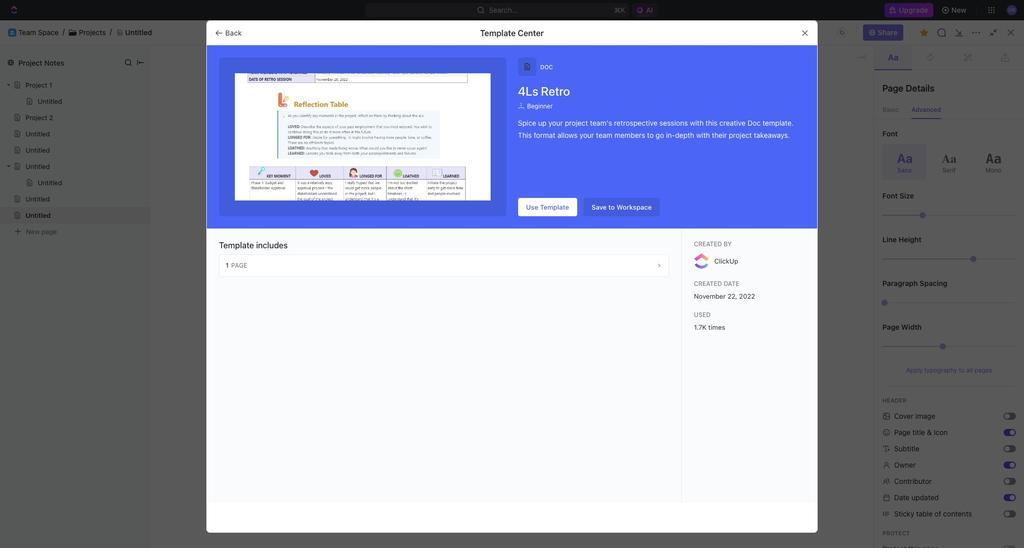 Task type: locate. For each thing, give the bounding box(es) containing it.
with down this
[[696, 131, 710, 140]]

0 vertical spatial team
[[18, 28, 36, 36]]

team space up the home
[[18, 28, 59, 36]]

*
[[382, 171, 385, 179], [377, 208, 380, 216]]

project 1 link
[[736, 117, 1004, 134]]

1 horizontal spatial doc
[[748, 119, 761, 127]]

project notes up 'docs' link
[[18, 58, 64, 67]]

* for customer name
[[382, 171, 385, 179]]

new doc button
[[978, 24, 1020, 41]]

typography
[[925, 367, 958, 375]]

⌘k
[[614, 6, 625, 14]]

0 horizontal spatial project
[[565, 119, 588, 127]]

Search by name... text field
[[850, 160, 979, 175]]

up
[[538, 119, 547, 127]]

1
[[49, 81, 52, 89], [780, 121, 783, 129], [226, 262, 229, 270]]

user group image
[[10, 30, 15, 35], [10, 200, 18, 206]]

comment
[[351, 70, 382, 79]]

workspace
[[279, 164, 316, 173], [617, 203, 652, 211]]

back button
[[211, 25, 248, 41]]

* right name at the top left
[[382, 171, 385, 179]]

project 1 up takeaways.
[[755, 121, 783, 129]]

page up basic
[[883, 83, 904, 94]]

to left all
[[959, 367, 965, 375]]

takeaways.
[[754, 131, 790, 140]]

workspace inside workspace button
[[279, 164, 316, 173]]

template right use
[[540, 203, 569, 211]]

favorites up "spaces"
[[8, 148, 35, 155]]

save
[[592, 203, 607, 211]]

created left by
[[694, 241, 722, 248]]

&
[[927, 429, 932, 437]]

docs
[[148, 28, 165, 37], [951, 28, 968, 37], [24, 88, 42, 96], [187, 164, 204, 173]]

used 1.7k times
[[694, 311, 726, 332]]

space up new page
[[44, 198, 65, 207]]

add
[[336, 70, 349, 79]]

line height
[[883, 235, 922, 244]]

project
[[565, 119, 588, 127], [729, 131, 752, 140]]

team space inside sidebar navigation
[[24, 198, 65, 207]]

-
[[638, 200, 641, 209]]

november
[[694, 293, 726, 301]]

user group image for team space link to the top
[[10, 30, 15, 35]]

project notes link
[[444, 85, 711, 101]]

0 vertical spatial 1
[[49, 81, 52, 89]]

page left width
[[883, 323, 900, 332]]

1 horizontal spatial to
[[647, 131, 654, 140]]

column header
[[142, 179, 153, 196], [750, 179, 831, 196]]

1 vertical spatial favorites
[[8, 148, 35, 155]]

0 vertical spatial user group image
[[10, 30, 15, 35]]

1 horizontal spatial 1
[[226, 262, 229, 270]]

0 vertical spatial favorites
[[448, 70, 483, 79]]

font size
[[883, 192, 914, 200]]

1 vertical spatial projects
[[546, 200, 573, 209]]

team for bottommost team space link
[[24, 198, 42, 207]]

upgrade link
[[885, 3, 934, 17]]

created for created by
[[694, 241, 722, 248]]

row containing project notes
[[142, 195, 1012, 215]]

2 horizontal spatial notes
[[487, 88, 507, 97]]

your
[[549, 119, 563, 127], [580, 131, 594, 140]]

0 vertical spatial new
[[952, 6, 967, 14]]

team up new page
[[24, 198, 42, 207]]

1 column header from the left
[[142, 179, 153, 196]]

2 column header from the left
[[750, 179, 831, 196]]

docs inside tab list
[[187, 164, 204, 173]]

font down basic
[[883, 129, 898, 138]]

0 vertical spatial page
[[42, 228, 57, 236]]

0 horizontal spatial workspace
[[279, 164, 316, 173]]

projects right use
[[546, 200, 573, 209]]

1 vertical spatial project 1
[[755, 121, 783, 129]]

project down the my
[[166, 200, 190, 209]]

by
[[724, 241, 732, 248]]

22,
[[728, 293, 738, 301]]

cell
[[142, 196, 153, 214], [750, 196, 831, 214], [994, 196, 1012, 214]]

archived
[[366, 164, 396, 173]]

notes left 4ls
[[487, 88, 507, 97]]

private
[[246, 164, 270, 173]]

template center
[[480, 28, 544, 37]]

team space link up new page
[[24, 195, 123, 211]]

0 vertical spatial template
[[480, 28, 516, 37]]

1 vertical spatial font
[[883, 192, 898, 200]]

contributor
[[894, 478, 932, 486]]

updated:
[[376, 119, 406, 128]]

table
[[142, 179, 1012, 215]]

user group image inside sidebar navigation
[[10, 200, 18, 206]]

0 vertical spatial page
[[883, 83, 904, 94]]

page down the "cover"
[[894, 429, 911, 437]]

0 horizontal spatial doc
[[541, 63, 553, 70]]

workspace right private
[[279, 164, 316, 173]]

template for template center
[[480, 28, 516, 37]]

e.g. Our platform will be undergoing maintenance on April 10th from 2:00 AM to 6:00 AM (EST). text field
[[333, 255, 683, 296]]

page
[[883, 83, 904, 94], [883, 323, 900, 332], [894, 429, 911, 437]]

1 horizontal spatial workspace
[[617, 203, 652, 211]]

0 vertical spatial with
[[690, 119, 704, 127]]

0 horizontal spatial column header
[[142, 179, 153, 196]]

template down search... on the top of the page
[[480, 28, 516, 37]]

advanced
[[912, 106, 941, 114]]

0 horizontal spatial favorites
[[8, 148, 35, 155]]

my
[[175, 164, 185, 173]]

2 horizontal spatial project notes
[[462, 88, 507, 97]]

customer
[[367, 146, 398, 155]]

untitled
[[125, 28, 152, 36], [325, 83, 400, 107], [38, 97, 62, 106], [25, 130, 50, 138], [25, 146, 50, 154], [25, 163, 50, 171], [38, 179, 62, 187], [25, 195, 50, 203], [25, 212, 51, 220]]

2 horizontal spatial to
[[959, 367, 965, 375]]

team's
[[590, 119, 612, 127]]

to right save
[[609, 203, 615, 211]]

2 vertical spatial new
[[26, 228, 40, 236]]

workspace right save
[[617, 203, 652, 211]]

1 horizontal spatial template
[[480, 28, 516, 37]]

cover image
[[894, 412, 936, 421]]

2 vertical spatial project notes
[[166, 200, 212, 209]]

2 horizontal spatial cell
[[994, 196, 1012, 214]]

slider
[[920, 213, 926, 219], [971, 256, 977, 262], [882, 300, 888, 306], [940, 344, 946, 350]]

2 vertical spatial doc
[[748, 119, 761, 127]]

project down creative
[[729, 131, 752, 140]]

0 horizontal spatial template
[[219, 241, 254, 250]]

row
[[142, 179, 1012, 196], [142, 195, 1012, 215]]

projects up home link
[[79, 28, 106, 36]]

7
[[224, 200, 228, 209]]

2022
[[739, 293, 755, 301]]

1 vertical spatial page
[[883, 323, 900, 332]]

project up pm
[[462, 88, 485, 97]]

search
[[925, 28, 949, 37]]

to left go
[[647, 131, 654, 140]]

2 row from the top
[[142, 195, 1012, 215]]

team inside sidebar navigation
[[24, 198, 42, 207]]

share
[[878, 28, 898, 37]]

times
[[709, 324, 726, 332]]

new
[[952, 6, 967, 14], [984, 28, 999, 37], [26, 228, 40, 236]]

your left team
[[580, 131, 594, 140]]

all
[[967, 367, 973, 375]]

1 horizontal spatial your
[[580, 131, 594, 140]]

page for 1 page
[[231, 262, 247, 270]]

upgrade
[[899, 6, 928, 14]]

0 vertical spatial space
[[38, 28, 59, 36]]

created
[[694, 241, 722, 248], [694, 280, 722, 288]]

0 vertical spatial workspace
[[279, 164, 316, 173]]

0 horizontal spatial notes
[[44, 58, 64, 67]]

1 vertical spatial notes
[[487, 88, 507, 97]]

team space link up the home
[[18, 28, 59, 37]]

2 vertical spatial 1
[[226, 262, 229, 270]]

assigned
[[326, 164, 357, 173]]

project left 2
[[25, 114, 47, 122]]

project up takeaways.
[[755, 121, 778, 129]]

your right "up"
[[549, 119, 563, 127]]

0 vertical spatial *
[[382, 171, 385, 179]]

mins
[[844, 200, 859, 209]]

subtitle
[[894, 445, 920, 454]]

search...
[[489, 6, 518, 14]]

apply
[[907, 367, 923, 375]]

2 horizontal spatial new
[[984, 28, 999, 37]]

1 up 'dashboards'
[[49, 81, 52, 89]]

project notes up pm
[[462, 88, 507, 97]]

font
[[883, 129, 898, 138], [883, 192, 898, 200]]

0 horizontal spatial to
[[609, 203, 615, 211]]

1 vertical spatial team
[[24, 198, 42, 207]]

favorites button
[[4, 146, 39, 158]]

1 horizontal spatial new
[[952, 6, 967, 14]]

0 vertical spatial projects
[[79, 28, 106, 36]]

new for new doc
[[984, 28, 999, 37]]

2 vertical spatial page
[[894, 429, 911, 437]]

favorites
[[448, 70, 483, 79], [8, 148, 35, 155]]

1 horizontal spatial *
[[382, 171, 385, 179]]

with left this
[[690, 119, 704, 127]]

0 horizontal spatial 1
[[49, 81, 52, 89]]

0 horizontal spatial new
[[26, 228, 40, 236]]

0 horizontal spatial page
[[42, 228, 57, 236]]

2 font from the top
[[883, 192, 898, 200]]

1 horizontal spatial project
[[729, 131, 752, 140]]

page title & icon
[[894, 429, 948, 437]]

1 vertical spatial new
[[984, 28, 999, 37]]

1 up takeaways.
[[780, 121, 783, 129]]

1 vertical spatial *
[[377, 208, 380, 216]]

1 created from the top
[[694, 241, 722, 248]]

1.7k
[[694, 324, 707, 332]]

2 horizontal spatial doc
[[1001, 28, 1014, 37]]

0 horizontal spatial project notes
[[18, 58, 64, 67]]

0 vertical spatial created
[[694, 241, 722, 248]]

project notes inside row
[[166, 200, 212, 209]]

tab list
[[154, 159, 398, 179]]

0 horizontal spatial cell
[[142, 196, 153, 214]]

1 vertical spatial space
[[44, 198, 65, 207]]

2 vertical spatial template
[[219, 241, 254, 250]]

project notes down my docs button
[[166, 200, 212, 209]]

project 1 up 'dashboards'
[[25, 81, 52, 89]]

0 vertical spatial project notes
[[18, 58, 64, 67]]

1 vertical spatial user group image
[[10, 200, 18, 206]]

font left 'size'
[[883, 192, 898, 200]]

team space up new page
[[24, 198, 65, 207]]

projects
[[79, 28, 106, 36], [546, 200, 573, 209]]

0 vertical spatial font
[[883, 129, 898, 138]]

ago
[[861, 200, 874, 209]]

created date november 22, 2022
[[694, 280, 755, 301]]

1 font from the top
[[883, 129, 898, 138]]

notes left the 7 in the left top of the page
[[192, 200, 212, 209]]

apply typography to all pages
[[907, 367, 992, 375]]

contents
[[943, 510, 972, 519]]

space inside sidebar navigation
[[44, 198, 65, 207]]

* right purpose
[[377, 208, 380, 216]]

0 vertical spatial doc
[[1001, 28, 1014, 37]]

1 vertical spatial team space
[[24, 198, 65, 207]]

1 horizontal spatial column header
[[750, 179, 831, 196]]

team for team space link to the top
[[18, 28, 36, 36]]

last
[[360, 119, 374, 128]]

created up november
[[694, 280, 722, 288]]

1 vertical spatial created
[[694, 280, 722, 288]]

1 horizontal spatial projects
[[546, 200, 573, 209]]

used
[[694, 311, 711, 319]]

favorites up pm
[[448, 70, 483, 79]]

1 horizontal spatial project notes
[[166, 200, 212, 209]]

members
[[615, 131, 645, 140]]

spacing
[[920, 279, 948, 288]]

created inside created date november 22, 2022
[[694, 280, 722, 288]]

0 horizontal spatial project 1
[[25, 81, 52, 89]]

team space link
[[18, 28, 59, 37], [24, 195, 123, 211]]

1 vertical spatial 1
[[780, 121, 783, 129]]

serif
[[943, 166, 956, 174]]

2 vertical spatial notes
[[192, 200, 212, 209]]

their
[[712, 131, 727, 140]]

date updated
[[894, 494, 939, 503]]

team up the home
[[18, 28, 36, 36]]

1 row from the top
[[142, 179, 1012, 196]]

0 vertical spatial to
[[647, 131, 654, 140]]

0 horizontal spatial *
[[377, 208, 380, 216]]

2 created from the top
[[694, 280, 722, 288]]

details
[[906, 83, 935, 94]]

0 vertical spatial notes
[[44, 58, 64, 67]]

1 horizontal spatial cell
[[750, 196, 831, 214]]

new for new
[[952, 6, 967, 14]]

0 horizontal spatial your
[[549, 119, 563, 127]]

doc
[[1001, 28, 1014, 37], [541, 63, 553, 70], [748, 119, 761, 127]]

1 down template includes on the left top
[[226, 262, 229, 270]]

1 vertical spatial page
[[231, 262, 247, 270]]

project up allows
[[565, 119, 588, 127]]

page for page details
[[883, 83, 904, 94]]

allows
[[558, 131, 578, 140]]

space up the home
[[38, 28, 59, 36]]

2 vertical spatial to
[[959, 367, 965, 375]]

1 vertical spatial doc
[[541, 63, 553, 70]]

1 vertical spatial template
[[540, 203, 569, 211]]

search docs
[[925, 28, 968, 37]]

1 vertical spatial project
[[729, 131, 752, 140]]

template up the 1 page
[[219, 241, 254, 250]]

notes right the home
[[44, 58, 64, 67]]

write customer email
[[348, 146, 417, 155]]

1 horizontal spatial page
[[231, 262, 247, 270]]

1 vertical spatial to
[[609, 203, 615, 211]]

beginner
[[527, 102, 553, 110]]



Task type: describe. For each thing, give the bounding box(es) containing it.
4ls retro
[[518, 84, 570, 98]]

cover
[[894, 412, 914, 421]]

template for template includes
[[219, 241, 254, 250]]

spaces
[[8, 165, 30, 173]]

2 horizontal spatial template
[[540, 203, 569, 211]]

pages
[[975, 367, 992, 375]]

1 vertical spatial project notes
[[462, 88, 507, 97]]

created by
[[694, 241, 732, 248]]

search docs button
[[911, 24, 974, 41]]

format
[[534, 131, 556, 140]]

new doc
[[984, 28, 1014, 37]]

title
[[913, 429, 925, 437]]

creative
[[720, 119, 746, 127]]

sans
[[898, 166, 912, 174]]

0 horizontal spatial projects
[[79, 28, 106, 36]]

4 mins ago
[[837, 200, 874, 209]]

1 horizontal spatial favorites
[[448, 70, 483, 79]]

line
[[883, 235, 897, 244]]

dashboards
[[24, 105, 64, 114]]

email purpose *
[[333, 208, 380, 216]]

4:39
[[439, 119, 455, 128]]

go
[[656, 131, 664, 140]]

to inside spice up your project team's retrospective sessions with this creative doc template. this format allows your team members to go in-depth with their project takeaways.
[[647, 131, 654, 140]]

assigned button
[[323, 159, 359, 179]]

template includes
[[219, 241, 288, 250]]

use template
[[526, 203, 569, 211]]

0 vertical spatial project
[[565, 119, 588, 127]]

sticky table of contents
[[894, 510, 972, 519]]

this
[[706, 119, 718, 127]]

project up 'dashboards'
[[25, 81, 47, 89]]

dashboards link
[[4, 101, 125, 118]]

team
[[596, 131, 613, 140]]

e.g. Informing them of a scheduled maintenance text field
[[339, 221, 677, 236]]

4 mins ago cell
[[831, 196, 913, 214]]

write
[[348, 146, 365, 155]]

retrospective
[[614, 119, 658, 127]]

project up 'docs' link
[[18, 58, 42, 67]]

paragraph spacing
[[883, 279, 948, 288]]

page width
[[883, 323, 922, 332]]

project 2
[[25, 114, 53, 122]]

email
[[400, 146, 417, 155]]

this
[[518, 131, 532, 140]]

customer name *
[[333, 171, 385, 179]]

sessions
[[660, 119, 688, 127]]

protect
[[883, 531, 910, 537]]

shared button
[[211, 159, 240, 179]]

2 cell from the left
[[750, 196, 831, 214]]

shared
[[213, 164, 237, 173]]

updated
[[912, 494, 939, 503]]

image
[[916, 412, 936, 421]]

1 vertical spatial with
[[696, 131, 710, 140]]

table
[[917, 510, 933, 519]]

project inside project 1 link
[[755, 121, 778, 129]]

mono
[[986, 166, 1002, 174]]

1 vertical spatial workspace
[[617, 203, 652, 211]]

project inside project notes link
[[462, 88, 485, 97]]

doc inside button
[[1001, 28, 1014, 37]]

3 cell from the left
[[994, 196, 1012, 214]]

1 horizontal spatial project 1
[[755, 121, 783, 129]]

in-
[[666, 131, 675, 140]]

font for font
[[883, 129, 898, 138]]

project inside row
[[166, 200, 190, 209]]

name
[[364, 171, 380, 179]]

add comment
[[336, 70, 382, 79]]

page for page title & icon
[[894, 429, 911, 437]]

sidebar navigation
[[0, 20, 130, 549]]

center
[[518, 28, 544, 37]]

0 vertical spatial team space
[[18, 28, 59, 36]]

private button
[[244, 159, 272, 179]]

my docs
[[175, 164, 204, 173]]

1 cell from the left
[[142, 196, 153, 214]]

page for page width
[[883, 323, 900, 332]]

favorites inside favorites button
[[8, 148, 35, 155]]

user group image for bottommost team space link
[[10, 200, 18, 206]]

purpose
[[351, 208, 375, 216]]

4ls
[[518, 84, 539, 98]]

last updated: today at 4:39 pm
[[360, 119, 467, 128]]

doc inside spice up your project team's retrospective sessions with this creative doc template. this format allows your team members to go in-depth with their project takeaways.
[[748, 119, 761, 127]]

created for created date november 22, 2022
[[694, 280, 722, 288]]

width
[[902, 323, 922, 332]]

font for font size
[[883, 192, 898, 200]]

pm
[[457, 119, 467, 128]]

today
[[409, 119, 429, 128]]

tab list containing my docs
[[154, 159, 398, 179]]

docs inside sidebar navigation
[[24, 88, 42, 96]]

new for new page
[[26, 228, 40, 236]]

spice up your project team's retrospective sessions with this creative doc template. this format allows your team members to go in-depth with their project takeaways.
[[518, 119, 794, 140]]

includes
[[256, 241, 288, 250]]

1 horizontal spatial notes
[[192, 200, 212, 209]]

projects link
[[79, 28, 106, 37]]

* for email purpose
[[377, 208, 380, 216]]

page for new page
[[42, 228, 57, 236]]

table containing project notes
[[142, 179, 1012, 215]]

1 vertical spatial your
[[580, 131, 594, 140]]

projects inside row
[[546, 200, 573, 209]]

sticky
[[894, 510, 915, 519]]

1 vertical spatial team space link
[[24, 195, 123, 211]]

basic
[[883, 106, 899, 114]]

1 page
[[226, 262, 247, 270]]

0 vertical spatial team space link
[[18, 28, 59, 37]]

workspace button
[[276, 159, 319, 179]]

at
[[431, 119, 437, 128]]

home link
[[4, 49, 125, 66]]

0 vertical spatial your
[[549, 119, 563, 127]]

0 vertical spatial project 1
[[25, 81, 52, 89]]

2
[[49, 114, 53, 122]]

date
[[894, 494, 910, 503]]

paragraph
[[883, 279, 918, 288]]

e.g. John Smith text field
[[339, 184, 677, 199]]

2 horizontal spatial 1
[[780, 121, 783, 129]]



Task type: vqa. For each thing, say whether or not it's contained in the screenshot.
'created' associated with CREATED DATE November 22, 2022
yes



